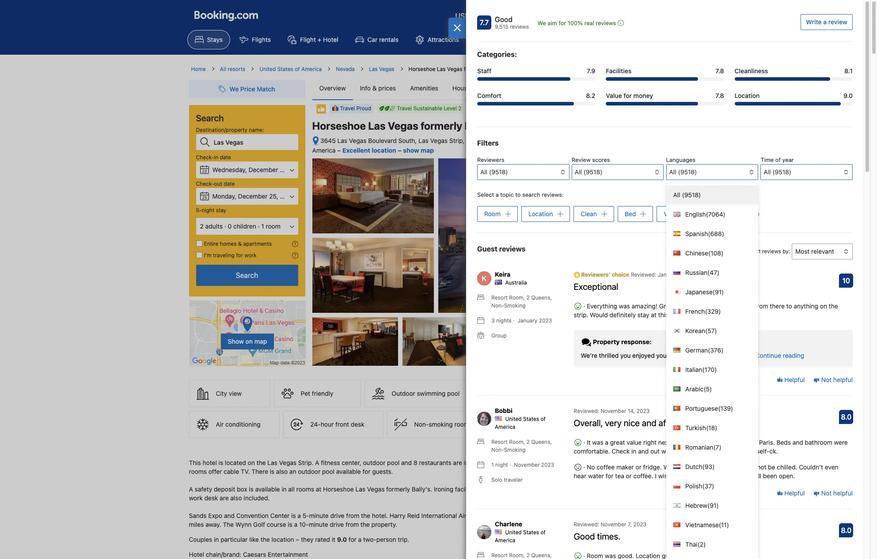 Task type: locate. For each thing, give the bounding box(es) containing it.
1 inside button
[[261, 223, 264, 230]]

2 vertical spatial from
[[346, 521, 359, 529]]

0 horizontal spatial search
[[196, 113, 224, 123]]

from left property. at the bottom of page
[[346, 521, 359, 529]]

1 vertical spatial 9,515
[[614, 177, 628, 183]]

7.8 for value for money
[[716, 92, 724, 99]]

show more button
[[727, 206, 759, 222]]

view
[[229, 390, 242, 398]]

1 horizontal spatial january
[[658, 272, 678, 278]]

night
[[202, 207, 214, 214], [495, 462, 508, 469]]

1 vertical spatial were
[[834, 439, 848, 447]]

(9518) for languages
[[678, 168, 697, 176]]

location inside everything was amazing! great location - was easy to walk from there to anything on the strip. would definitely stay at this place again.
[[677, 303, 699, 310]]

scored 7.7 element up airport taxis link
[[477, 15, 491, 30]]

east inside it was a great value right next door to our conference at the paris. beds and bathroom were comfortable. check in and out we're east even with …
[[583, 223, 595, 230]]

next for unexpected
[[658, 439, 670, 447]]

1 horizontal spatial our
[[694, 439, 704, 447]]

out up monday,
[[214, 181, 222, 187]]

all (9518) button down scores
[[572, 164, 664, 180]]

1 check- from the top
[[196, 154, 214, 161]]

9,515 up airport taxis
[[495, 23, 508, 30]]

helpful button down reading
[[777, 376, 805, 385]]

1 vertical spatial or
[[626, 473, 632, 480]]

(9518) down review scores
[[584, 168, 602, 176]]

nv
[[499, 137, 507, 144]]

location down cleanliness
[[735, 92, 760, 99]]

we're up fridge.
[[661, 448, 677, 456]]

all (9518) inside button
[[764, 168, 791, 176]]

1 vertical spatial all
[[288, 486, 295, 494]]

reviews inside button
[[596, 19, 616, 27]]

paris. inside it was a great value right next door to our conference at the paris. beds and bathroom were comfortable. check in and out we're east even with unexpected self-ck.
[[759, 439, 775, 447]]

0 horizontal spatial beds
[[567, 209, 581, 216]]

is left 3.5
[[480, 513, 485, 520]]

location 9.0 meter
[[735, 102, 853, 106]]

out up fridge.
[[650, 448, 660, 456]]

check inside it was a great value right next door to our conference at the paris. beds and bathroom were comfortable. check in and out we're east even with unexpected self-ck.
[[612, 448, 630, 456]]

value inside it was a great value right next door to our conference at the paris. beds and bathroom were comfortable. check in and out we're east even with …
[[605, 195, 619, 202]]

bally's for horseshoe las vegas formerly bally's
[[464, 120, 497, 132]]

united states of america link
[[259, 65, 322, 73]]

1 scored 8.0 element from the top
[[839, 411, 853, 425]]

night inside list of reviews region
[[495, 462, 508, 469]]

bathroom inside it was a great value right next door to our conference at the paris. beds and bathroom were comfortable. check in and out we're east even with unexpected self-ck.
[[805, 439, 832, 447]]

out inside it was a great value right next door to our conference at the paris. beds and bathroom were comfortable. check in and out we're east even with unexpected self-ck.
[[650, 448, 660, 456]]

2 horizontal spatial location
[[677, 303, 699, 310]]

1 vertical spatial are
[[220, 495, 229, 502]]

2 horizontal spatial even
[[825, 464, 838, 472]]

0 vertical spatial november
[[601, 408, 626, 415]]

like
[[249, 536, 259, 544]]

night inside search section
[[202, 207, 214, 214]]

we aim for 100% real reviews
[[538, 19, 616, 27]]

2 inside button
[[200, 223, 204, 230]]

check-in date
[[196, 154, 231, 161]]

1 vertical spatial out
[[639, 216, 648, 223]]

even for …
[[596, 223, 609, 230]]

0 horizontal spatial are
[[220, 495, 229, 502]]

formerly up "house rules"
[[464, 66, 485, 72]]

1 horizontal spatial right
[[643, 439, 657, 447]]

city
[[216, 390, 227, 398]]

an
[[289, 468, 296, 476]]

all down "an"
[[288, 486, 295, 494]]

great
[[589, 195, 603, 202], [610, 439, 625, 447]]

beds for …
[[567, 209, 581, 216]]

we're inside it was a great value right next door to our conference at the paris. beds and bathroom were comfortable. check in and out we're east even with unexpected self-ck.
[[661, 448, 677, 456]]

1 vertical spatial our
[[694, 439, 704, 447]]

with inside it was a great value right next door to our conference at the paris. beds and bathroom were comfortable. check in and out we're east even with unexpected self-ck.
[[708, 448, 720, 456]]

scored 8.0 element for overall, very nice and affordable.
[[839, 411, 853, 425]]

work inside this hotel is located on the las vegas strip. a fitness center, outdoor pool and 8 restaurants are included. the rooms offer cable tv. there is also an outdoor pool available for guests. a safety deposit box is available in all rooms at horseshoe las vegas formerly bally's. ironing facilities and a work desk are also included. sands expo and convention center is a 5-minute drive from the hotel. harry reid international airport is 3.5 miles away. the wynn golf course is a 10-minute drive from the property.
[[189, 495, 203, 502]]

0 vertical spatial not helpful button
[[813, 376, 853, 385]]

helpful down open.
[[783, 490, 805, 497]]

great inside it was a great value right next door to our conference at the paris. beds and bathroom were comfortable. check in and out we're east even with unexpected self-ck.
[[610, 439, 625, 447]]

1 horizontal spatial 7.7
[[654, 172, 664, 180]]

included. down the box
[[244, 495, 270, 502]]

search section
[[185, 73, 309, 367]]

show
[[727, 210, 743, 218], [228, 338, 244, 345]]

from inside everything was amazing! great location - was easy to walk from there to anything on the strip. would definitely stay at this place again.
[[755, 303, 768, 310]]

our for unexpected
[[694, 439, 704, 447]]

info & prices
[[360, 84, 396, 92]]

0 horizontal spatial 5-
[[196, 207, 202, 214]]

even inside it was a great value right next door to our conference at the paris. beds and bathroom were comfortable. check in and out we're east even with unexpected self-ck.
[[692, 448, 706, 456]]

0 vertical spatial date
[[220, 154, 231, 161]]

was inside it was a great value right next door to our conference at the paris. beds and bathroom were comfortable. check in and out we're east even with …
[[572, 195, 583, 202]]

(9518) down time of year
[[772, 168, 791, 176]]

paris. inside it was a great value right next door to our conference at the paris. beds and bathroom were comfortable. check in and out we're east even with …
[[635, 202, 650, 209]]

a right write
[[823, 18, 827, 26]]

all (9518) button for languages
[[666, 164, 758, 180]]

united right 89109,
[[531, 137, 549, 144]]

it inside it was a great value right next door to our conference at the paris. beds and bathroom were comfortable. check in and out we're east even with unexpected self-ck.
[[587, 439, 591, 447]]

with inside it was a great value right next door to our conference at the paris. beds and bathroom were comfortable. check in and out we're east even with …
[[611, 223, 622, 230]]

next image
[[667, 211, 672, 216]]

all left areas at the bottom right of page
[[539, 390, 545, 398]]

door for …
[[647, 195, 660, 202]]

conditioning
[[225, 421, 261, 429]]

las up show
[[419, 137, 428, 144]]

with
[[611, 223, 622, 230], [685, 352, 697, 360], [708, 448, 720, 456]]

the up the self-
[[746, 439, 757, 447]]

1 horizontal spatial door
[[672, 439, 685, 447]]

bathroom left bed on the top
[[594, 209, 620, 216]]

we're inside it was a great value right next door to our conference at the paris. beds and bathroom were comfortable. check in and out we're east even with …
[[567, 223, 582, 230]]

2 helpful button from the top
[[777, 489, 805, 498]]

on inside this hotel is located on the las vegas strip. a fitness center, outdoor pool and 8 restaurants are included. the rooms offer cable tv. there is also an outdoor pool available for guests. a safety deposit box is available in all rooms at horseshoe las vegas formerly bally's. ironing facilities and a work desk are also included. sands expo and convention center is a 5-minute drive from the hotel. harry reid international airport is 3.5 miles away. the wynn golf course is a 10-minute drive from the property.
[[248, 460, 255, 467]]

2 all (9518) button from the left
[[572, 164, 664, 180]]

a inside it was a great value right next door to our conference at the paris. beds and bathroom were comfortable. check in and out we're east even with …
[[584, 195, 587, 202]]

2 scored 8.0 element from the top
[[839, 524, 853, 538]]

1 horizontal spatial we
[[663, 464, 673, 472]]

comfortable. for it was a great value right next door to our conference at the paris. beds and bathroom were comfortable. check in and out we're east even with unexpected self-ck.
[[574, 448, 610, 456]]

was for it was a great value right next door to our conference at the paris. beds and bathroom were comfortable. check in and out we're east even with …
[[572, 195, 583, 202]]

storage
[[634, 421, 656, 429]]

traveling
[[213, 252, 235, 259]]

your right list
[[547, 12, 562, 20]]

from
[[755, 303, 768, 310], [346, 513, 359, 520], [346, 521, 359, 529]]

particular
[[221, 536, 248, 544]]

safe
[[522, 421, 535, 429]]

1 horizontal spatial available
[[336, 468, 361, 476]]

1 horizontal spatial search
[[236, 272, 258, 280]]

(9518) down languages
[[678, 168, 697, 176]]

search inside button
[[236, 272, 258, 280]]

facilities 7.8 meter
[[606, 77, 724, 81]]

2 8.0 from the top
[[841, 527, 852, 535]]

7.8 for facilities
[[716, 67, 724, 75]]

next inside it was a great value right next door to our conference at the paris. beds and bathroom were comfortable. check in and out we're east even with unexpected self-ck.
[[658, 439, 670, 447]]

comfortable. right previous icon
[[567, 216, 601, 223]]

show inside button
[[727, 210, 743, 218]]

on inside everything was amazing! great location - was easy to walk from there to anything on the strip. would definitely stay at this place again.
[[820, 303, 827, 310]]

0 vertical spatial excellent
[[342, 147, 370, 154]]

2 horizontal spatial good
[[631, 169, 648, 177]]

stay inside everything was amazing! great location - was easy to walk from there to anything on the strip. would definitely stay at this place again.
[[637, 312, 649, 319]]

1 vertical spatial scored 8.0 element
[[839, 524, 853, 538]]

december for monday,
[[238, 193, 268, 200]]

9,515
[[495, 23, 508, 30], [614, 177, 628, 183]]

1 horizontal spatial even
[[692, 448, 706, 456]]

were for it was a great value right next door to our conference at the paris. beds and bathroom were comfortable. check in and out we're east even with …
[[621, 209, 634, 216]]

in right wifi
[[532, 390, 537, 398]]

1 horizontal spatial 9.0
[[654, 271, 664, 279]]

or right tea
[[626, 473, 632, 480]]

2023 for wednesday, december 20, 2023
[[290, 166, 305, 174]]

bathtub button
[[594, 380, 675, 408]]

for inside this hotel is located on the las vegas strip. a fitness center, outdoor pool and 8 restaurants are included. the rooms offer cable tv. there is also an outdoor pool available for guests. a safety deposit box is available in all rooms at horseshoe las vegas formerly bally's. ironing facilities and a work desk are also included. sands expo and convention center is a 5-minute drive from the hotel. harry reid international airport is 3.5 miles away. the wynn golf course is a 10-minute drive from the property.
[[363, 468, 370, 476]]

2 vertical spatial good
[[574, 532, 595, 542]]

reviews
[[596, 19, 616, 27], [510, 23, 529, 30], [571, 84, 593, 92], [629, 177, 648, 183], [499, 245, 526, 253], [762, 248, 781, 255]]

0 horizontal spatial bathroom
[[594, 209, 620, 216]]

0 horizontal spatial good
[[495, 15, 513, 23]]

a down solo
[[493, 486, 496, 494]]

0 horizontal spatial excellent
[[342, 147, 370, 154]]

1 horizontal spatial stay
[[637, 312, 649, 319]]

door inside it was a great value right next door to our conference at the paris. beds and bathroom were comfortable. check in and out we're east even with unexpected self-ck.
[[672, 439, 685, 447]]

scored 7.7 element
[[477, 15, 491, 30], [652, 169, 666, 183]]

portuguese
[[680, 405, 718, 413]]

close image
[[453, 24, 461, 31]]

2 not from the top
[[821, 490, 832, 497]]

wifi in all areas button
[[491, 380, 590, 408]]

1 horizontal spatial formerly
[[421, 120, 462, 132]]

8
[[413, 460, 417, 467]]

pet friendly button
[[274, 380, 361, 408]]

pool right swimming
[[447, 390, 460, 398]]

show inside search section
[[228, 338, 244, 345]]

good times.
[[574, 532, 620, 542]]

bathroom up couldn't
[[805, 439, 832, 447]]

or
[[636, 464, 642, 472], [626, 473, 632, 480]]

all (9518) for languages
[[669, 168, 697, 176]]

bally's down review categories element
[[486, 66, 503, 72]]

1 horizontal spatial were
[[834, 439, 848, 447]]

with left the us,
[[685, 352, 697, 360]]

not helpful button
[[813, 376, 853, 385], [813, 489, 853, 498]]

good 9,515 reviews up 'taxis'
[[495, 15, 529, 30]]

this
[[189, 460, 201, 467]]

· down overall,
[[582, 439, 587, 447]]

reviewed: for very
[[574, 408, 599, 415]]

trip.
[[398, 536, 409, 544]]

2023 for reviewed: november 14, 2023
[[637, 408, 650, 415]]

comfortable. inside it was a great value right next door to our conference at the paris. beds and bathroom were comfortable. check in and out we're east even with unexpected self-ck.
[[574, 448, 610, 456]]

are
[[453, 460, 462, 467], [220, 495, 229, 502]]

in inside it was a great value right next door to our conference at the paris. beds and bathroom were comfortable. check in and out we're east even with …
[[621, 216, 626, 223]]

was down overall,
[[592, 439, 603, 447]]

las up info & prices
[[369, 66, 378, 72]]

paris. for …
[[635, 202, 650, 209]]

all (9518) for reviewers
[[480, 168, 508, 176]]

2023 down 'safe' button
[[541, 462, 554, 469]]

0 vertical spatial our
[[574, 202, 583, 209]]

all for reviewers
[[480, 168, 487, 176]]

a inside it was a great value right next door to our conference at the paris. beds and bathroom were comfortable. check in and out we're east even with unexpected self-ck.
[[605, 439, 608, 447]]

next for …
[[634, 195, 646, 202]]

5- up the 10-
[[303, 513, 309, 520]]

were inside it was a great value right next door to our conference at the paris. beds and bathroom were comfortable. check in and out we're east even with …
[[621, 209, 634, 216]]

scored 8.0 element
[[839, 411, 853, 425], [839, 524, 853, 538]]

we
[[538, 19, 546, 27], [726, 352, 735, 360], [663, 464, 673, 472]]

all (9518) for time of year
[[764, 168, 791, 176]]

1 helpful from the top
[[833, 376, 853, 384]]

0 horizontal spatial even
[[596, 223, 609, 230]]

door for unexpected
[[672, 439, 685, 447]]

staff 7.9 meter
[[477, 77, 595, 81]]

conference inside it was a great value right next door to our conference at the paris. beds and bathroom were comfortable. check in and out we're east even with …
[[585, 202, 615, 209]]

next down affordable.
[[658, 439, 670, 447]]

a right strip. in the bottom left of the page
[[315, 460, 319, 467]]

0 horizontal spatial our
[[574, 202, 583, 209]]

1 not from the top
[[821, 376, 832, 384]]

las up there
[[267, 460, 277, 467]]

vegas down guests.
[[367, 486, 385, 494]]

all
[[220, 66, 226, 72], [480, 168, 487, 176], [575, 168, 582, 176], [669, 168, 676, 176], [764, 168, 771, 176], [673, 191, 680, 199]]

for inside we aim for 100% real reviews button
[[559, 19, 566, 27]]

1 vertical spatial helpful
[[833, 490, 853, 497]]

3.5
[[486, 513, 495, 520]]

in inside it was a great value right next door to our conference at the paris. beds and bathroom were comfortable. check in and out we're east even with unexpected self-ck.
[[631, 448, 636, 456]]

0 horizontal spatial 1
[[261, 223, 264, 230]]

formerly for horseshoe las vegas formerly bally's (resort) (usa) deals
[[464, 66, 485, 72]]

all for review scores
[[575, 168, 582, 176]]

stays link
[[187, 30, 230, 49]]

1 vertical spatial work
[[189, 495, 203, 502]]

east for …
[[583, 223, 595, 230]]

1 vertical spatial 9.0
[[654, 271, 664, 279]]

december left 25,
[[238, 193, 268, 200]]

right inside it was a great value right next door to our conference at the paris. beds and bathroom were comfortable. check in and out we're east even with unexpected self-ck.
[[643, 439, 657, 447]]

search
[[196, 113, 224, 123], [236, 272, 258, 280]]

0 horizontal spatial 2
[[200, 223, 204, 230]]

chain/brand:
[[206, 551, 241, 559]]

the up "two-"
[[360, 521, 370, 529]]

pool down dutch at bottom right
[[684, 473, 696, 480]]

0 vertical spatial all
[[539, 390, 545, 398]]

1 vertical spatial bally's
[[464, 120, 497, 132]]

east down the clean
[[583, 223, 595, 230]]

night for 5-
[[202, 207, 214, 214]]

(329)
[[705, 308, 721, 315]]

chinese
[[680, 250, 708, 257]]

2 vertical spatial we
[[663, 464, 673, 472]]

it inside it was a great value right next door to our conference at the paris. beds and bathroom were comfortable. check in and out we're east even with …
[[567, 195, 571, 202]]

2 check- from the top
[[196, 181, 214, 187]]

course
[[267, 521, 286, 529]]

2 helpful from the top
[[783, 490, 805, 497]]

our inside it was a great value right next door to our conference at the paris. beds and bathroom were comfortable. check in and out we're east even with unexpected self-ck.
[[694, 439, 704, 447]]

vegas up prices
[[379, 66, 394, 72]]

still
[[752, 473, 761, 480]]

air conditioning button
[[189, 411, 280, 439]]

0 horizontal spatial out
[[214, 181, 222, 187]]

0 vertical spatial 5-
[[196, 207, 202, 214]]

2 vertical spatial november
[[601, 522, 626, 529]]

united inside 3645 las vegas boulevard south, las vegas strip, las vegas, nv 89109, united states of america
[[531, 137, 549, 144]]

comfortable. up no
[[574, 448, 610, 456]]

5- inside this hotel is located on the las vegas strip. a fitness center, outdoor pool and 8 restaurants are included. the rooms offer cable tv. there is also an outdoor pool available for guests. a safety deposit box is available in all rooms at horseshoe las vegas formerly bally's. ironing facilities and a work desk are also included. sands expo and convention center is a 5-minute drive from the hotel. harry reid international airport is 3.5 miles away. the wynn golf course is a 10-minute drive from the property.
[[303, 513, 309, 520]]

languages
[[666, 156, 695, 163]]

for inside search section
[[236, 252, 243, 259]]

0 horizontal spatial location
[[528, 210, 553, 218]]

excellent down boulevard
[[342, 147, 370, 154]]

out inside it was a great value right next door to our conference at the paris. beds and bathroom were comfortable. check in and out we're east even with …
[[639, 216, 648, 223]]

3 all (9518) button from the left
[[666, 164, 758, 180]]

2 7.8 from the top
[[716, 92, 724, 99]]

1 helpful from the top
[[783, 376, 805, 384]]

i'm
[[204, 252, 212, 259]]

was up the definitely
[[619, 303, 630, 310]]

2 horizontal spatial out
[[650, 448, 660, 456]]

right inside it was a great value right next door to our conference at the paris. beds and bathroom were comfortable. check in and out we're east even with …
[[620, 195, 633, 202]]

all left resorts
[[220, 66, 226, 72]]

airport left 3.5
[[459, 513, 478, 520]]

fitness
[[321, 460, 340, 467]]

in inside this hotel is located on the las vegas strip. a fitness center, outdoor pool and 8 restaurants are included. the rooms offer cable tv. there is also an outdoor pool available for guests. a safety deposit box is available in all rooms at horseshoe las vegas formerly bally's. ironing facilities and a work desk are also included. sands expo and convention center is a 5-minute drive from the hotel. harry reid international airport is 3.5 miles away. the wynn golf course is a 10-minute drive from the property.
[[282, 486, 287, 494]]

map inside search section
[[254, 338, 267, 345]]

hotel chain/brand: caesars entertainment
[[189, 551, 308, 559]]

all inside this hotel is located on the las vegas strip. a fitness center, outdoor pool and 8 restaurants are included. the rooms offer cable tv. there is also an outdoor pool available for guests. a safety deposit box is available in all rooms at horseshoe las vegas formerly bally's. ironing facilities and a work desk are also included. sands expo and convention center is a 5-minute drive from the hotel. harry reid international airport is 3.5 miles away. the wynn golf course is a 10-minute drive from the property.
[[288, 486, 295, 494]]

2023 for monday, december 25, 2023
[[280, 193, 295, 200]]

for down entire homes & apartments
[[236, 252, 243, 259]]

2 right the "level" on the right top of the page
[[458, 105, 462, 112]]

0 vertical spatial great
[[589, 195, 603, 202]]

out
[[214, 181, 222, 187], [639, 216, 648, 223], [650, 448, 660, 456]]

airport inside this hotel is located on the las vegas strip. a fitness center, outdoor pool and 8 restaurants are included. the rooms offer cable tv. there is also an outdoor pool available for guests. a safety deposit box is available in all rooms at horseshoe las vegas formerly bally's. ironing facilities and a work desk are also included. sands expo and convention center is a 5-minute drive from the hotel. harry reid international airport is 3.5 miles away. the wynn golf course is a 10-minute drive from the property.
[[459, 513, 478, 520]]

2 helpful from the top
[[833, 490, 853, 497]]

east inside it was a great value right next door to our conference at the paris. beds and bathroom were comfortable. check in and out we're east even with unexpected self-ck.
[[679, 448, 691, 456]]

scored 10 element
[[839, 274, 853, 288]]

0 vertical spatial guest
[[553, 84, 570, 92]]

conference for unexpected
[[706, 439, 738, 447]]

guest for guest reviews
[[477, 245, 497, 253]]

with for unexpected
[[708, 448, 720, 456]]

1 vertical spatial not
[[821, 490, 832, 497]]

0 vertical spatial beds
[[567, 209, 581, 216]]

paris. up bed on the top
[[635, 202, 650, 209]]

again.
[[687, 312, 704, 319]]

1 inside list of reviews region
[[491, 462, 494, 469]]

0 vertical spatial good 9,515 reviews
[[495, 15, 529, 30]]

25,
[[269, 193, 278, 200]]

in right the clean
[[621, 216, 626, 223]]

1 not helpful from the top
[[820, 376, 853, 384]]

the
[[829, 303, 838, 310], [257, 460, 266, 467], [673, 473, 682, 480], [361, 513, 370, 520], [360, 521, 370, 529], [261, 536, 270, 544]]

1 horizontal spatial 5-
[[303, 513, 309, 520]]

in inside button
[[532, 390, 537, 398]]

in up wednesday, at left
[[214, 154, 218, 161]]

all (9518) down languages
[[669, 168, 697, 176]]

good up bed on the top
[[631, 169, 648, 177]]

all (9518) down reviewers
[[480, 168, 508, 176]]

arabic
[[680, 386, 704, 393]]

to inside it was a great value right next door to our conference at the paris. beds and bathroom were comfortable. check in and out we're east even with unexpected self-ck.
[[687, 439, 693, 447]]

0 vertical spatial even
[[596, 223, 609, 230]]

work down "apartments"
[[244, 252, 257, 259]]

formerly inside this hotel is located on the las vegas strip. a fitness center, outdoor pool and 8 restaurants are included. the rooms offer cable tv. there is also an outdoor pool available for guests. a safety deposit box is available in all rooms at horseshoe las vegas formerly bally's. ironing facilities and a work desk are also included. sands expo and convention center is a 5-minute drive from the hotel. harry reid international airport is 3.5 miles away. the wynn golf course is a 10-minute drive from the property.
[[386, 486, 410, 494]]

0 vertical spatial horseshoe
[[409, 66, 435, 72]]

1 helpful button from the top
[[777, 376, 805, 385]]

with for …
[[611, 223, 622, 230]]

3645 las vegas boulevard south, las vegas strip, las vegas, nv 89109, united states of america
[[312, 137, 577, 154]]

1 7.8 from the top
[[716, 67, 724, 75]]

to inside it was a great value right next door to our conference at the paris. beds and bathroom were comfortable. check in and out we're east even with …
[[567, 202, 573, 209]]

bathroom inside it was a great value right next door to our conference at the paris. beds and bathroom were comfortable. check in and out we're east even with …
[[594, 209, 620, 216]]

value inside it was a great value right next door to our conference at the paris. beds and bathroom were comfortable. check in and out we're east even with unexpected self-ck.
[[627, 439, 642, 447]]

0 vertical spatial check
[[603, 216, 620, 223]]

1 vertical spatial map
[[254, 338, 267, 345]]

january left 6,
[[658, 272, 678, 278]]

it down overall,
[[587, 439, 591, 447]]

9,515 for bottom scored 7.7 element
[[614, 177, 628, 183]]

your left time
[[656, 352, 669, 360]]

map
[[421, 147, 434, 154], [254, 338, 267, 345]]

wifi
[[518, 390, 530, 398]]

check inside it was a great value right next door to our conference at the paris. beds and bathroom were comfortable. check in and out we're east even with …
[[603, 216, 620, 223]]

horseshoe for horseshoe las vegas formerly bally's
[[312, 120, 366, 132]]

a left safety
[[189, 486, 193, 494]]

bally's.
[[412, 486, 432, 494]]

a down the very
[[605, 439, 608, 447]]

helpful button for 2nd not helpful button from the bottom
[[777, 376, 805, 385]]

scored 8.0 element for good times.
[[839, 524, 853, 538]]

next inside it was a great value right next door to our conference at the paris. beds and bathroom were comfortable. check in and out we're east even with …
[[634, 195, 646, 202]]

check up maker
[[612, 448, 630, 456]]

0 horizontal spatial &
[[238, 241, 242, 247]]

1 horizontal spatial a
[[315, 460, 319, 467]]

all (9518) button up all (9518) link
[[666, 164, 758, 180]]

2 not helpful button from the top
[[813, 489, 853, 498]]

(91) for japanese
[[713, 289, 724, 296]]

also down the box
[[230, 495, 242, 502]]

property
[[593, 338, 620, 346]]

all (9518) button
[[477, 164, 569, 180], [572, 164, 664, 180], [666, 164, 758, 180]]

wednesday, december 20, 2023
[[212, 166, 305, 174]]

is
[[219, 460, 223, 467], [270, 468, 274, 476], [249, 486, 253, 494], [291, 513, 296, 520], [480, 513, 485, 520], [288, 521, 292, 529]]

rated good element
[[495, 14, 529, 25], [564, 168, 648, 178]]

2 not helpful from the top
[[820, 490, 853, 497]]

1 vertical spatial paris.
[[759, 439, 775, 447]]

exceptional
[[574, 282, 618, 292]]

comfortable. inside it was a great value right next door to our conference at the paris. beds and bathroom were comfortable. check in and out we're east even with …
[[567, 216, 601, 223]]

1 horizontal spatial map
[[421, 147, 434, 154]]

1 vertical spatial 2
[[200, 223, 204, 230]]

water
[[588, 473, 604, 480]]

1 all (9518) button from the left
[[477, 164, 569, 180]]

all (9518) for review scores
[[575, 168, 602, 176]]

conference inside it was a great value right next door to our conference at the paris. beds and bathroom were comfortable. check in and out we're east even with unexpected self-ck.
[[706, 439, 738, 447]]

were for it was a great value right next door to our conference at the paris. beds and bathroom were comfortable. check in and out we're east even with unexpected self-ck.
[[834, 439, 848, 447]]

great inside it was a great value right next door to our conference at the paris. beds and bathroom were comfortable. check in and out we're east even with …
[[589, 195, 603, 202]]

0 vertical spatial value
[[605, 195, 619, 202]]

0 vertical spatial desk
[[351, 421, 364, 429]]

right for unexpected
[[643, 439, 657, 447]]

0 vertical spatial it
[[567, 195, 571, 202]]

easy
[[718, 303, 731, 310]]

prices
[[378, 84, 396, 92]]

9,515 up it was a great value right next door to our conference at the paris. beds and bathroom were comfortable. check in and out we're east even with …
[[614, 177, 628, 183]]

to
[[515, 191, 521, 198], [567, 202, 573, 209], [733, 303, 739, 310], [786, 303, 792, 310], [687, 439, 693, 447]]

it right reviews:
[[567, 195, 571, 202]]

the right the anything
[[829, 303, 838, 310]]

1 vertical spatial on
[[245, 338, 253, 345]]

1 vertical spatial right
[[643, 439, 657, 447]]

0 vertical spatial or
[[636, 464, 642, 472]]

1 vertical spatial location
[[677, 303, 699, 310]]

24-hour front desk button
[[283, 411, 384, 439]]

car rentals link
[[348, 30, 406, 49]]

1 8.0 from the top
[[841, 414, 852, 422]]

(7064)
[[706, 211, 725, 218]]

time
[[671, 352, 683, 360]]

even inside it was a great value right next door to our conference at the paris. beds and bathroom were comfortable. check in and out we're east even with …
[[596, 223, 609, 230]]

door inside it was a great value right next door to our conference at the paris. beds and bathroom were comfortable. check in and out we're east even with …
[[647, 195, 660, 202]]

0 horizontal spatial stay
[[216, 207, 226, 214]]

0 vertical spatial &
[[372, 84, 377, 92]]

it
[[332, 536, 335, 544]]

0 vertical spatial helpful
[[833, 376, 853, 384]]

1 horizontal spatial hotel
[[323, 36, 338, 43]]

0 vertical spatial paris.
[[635, 202, 650, 209]]

salad
[[710, 464, 725, 472]]

0 horizontal spatial value
[[605, 195, 619, 202]]

caesars
[[243, 551, 266, 559]]

at inside this hotel is located on the las vegas strip. a fitness center, outdoor pool and 8 restaurants are included. the rooms offer cable tv. there is also an outdoor pool available for guests. a safety deposit box is available in all rooms at horseshoe las vegas formerly bally's. ironing facilities and a work desk are also included. sands expo and convention center is a 5-minute drive from the hotel. harry reid international airport is 3.5 miles away. the wynn golf course is a 10-minute drive from the property.
[[316, 486, 321, 494]]

vegas up 'south,'
[[388, 120, 418, 132]]

helpful for 2nd not helpful button from the bottom
[[783, 376, 805, 384]]

destination/property name:
[[196, 127, 264, 133]]

helpful for 2nd not helpful button from the top
[[833, 490, 853, 497]]

reviewed: november 14, 2023
[[574, 408, 650, 415]]

reviewed: up good times.
[[574, 522, 599, 529]]

booking.com image
[[194, 11, 258, 21]]

even inside no coffee maker or fridge. we had leftover salad that could not be chilled. couldn't even hear water for tea or coffee. i wish the pool and/or jacuzzi had still been open.
[[825, 464, 838, 472]]

review
[[572, 156, 591, 163]]

beds inside it was a great value right next door to our conference at the paris. beds and bathroom were comfortable. check in and out we're east even with unexpected self-ck.
[[777, 439, 791, 447]]

2023 for reviewed: january 6, 2023
[[685, 272, 698, 278]]

helpful for 2nd not helpful button from the bottom
[[833, 376, 853, 384]]

january right nights
[[518, 318, 537, 324]]

i'm traveling for work
[[204, 252, 257, 259]]

0 vertical spatial rated good element
[[495, 14, 529, 25]]

1 vertical spatial helpful button
[[777, 489, 805, 498]]

check- for out
[[196, 181, 214, 187]]

all down reviewers
[[480, 168, 487, 176]]

1 vertical spatial available
[[255, 486, 280, 494]]

0 vertical spatial check-
[[196, 154, 214, 161]]

9.0 for location
[[843, 92, 853, 99]]

2023 for reviewed: november 7, 2023
[[633, 522, 646, 529]]

beds up ck.
[[777, 439, 791, 447]]

were inside it was a great value right next door to our conference at the paris. beds and bathroom were comfortable. check in and out we're east even with unexpected self-ck.
[[834, 439, 848, 447]]

amenities link
[[403, 77, 445, 100]]

(9518) for review scores
[[584, 168, 602, 176]]

(9518) inside button
[[772, 168, 791, 176]]

comfort 8.2 meter
[[477, 102, 595, 106]]

december
[[249, 166, 278, 174], [238, 193, 268, 200]]

we right "keira."
[[726, 352, 735, 360]]

1 horizontal spatial out
[[639, 216, 648, 223]]

0 horizontal spatial airport
[[459, 513, 478, 520]]

even right couldn't
[[825, 464, 838, 472]]

all down the review
[[575, 168, 582, 176]]

america up overview
[[301, 66, 322, 72]]

las right strip,
[[466, 137, 476, 144]]

city view
[[216, 390, 242, 398]]

of inside 3645 las vegas boulevard south, las vegas strip, las vegas, nv 89109, united states of america
[[571, 137, 577, 144]]

we're for unexpected
[[661, 448, 677, 456]]

our inside it was a great value right next door to our conference at the paris. beds and bathroom were comfortable. check in and out we're east even with …
[[574, 202, 583, 209]]

out for it was a great value right next door to our conference at the paris. beds and bathroom were comfortable. check in and out we're east even with unexpected self-ck.
[[650, 448, 660, 456]]

december left the 20,
[[249, 166, 278, 174]]

2 horizontal spatial rooms
[[454, 421, 472, 429]]

hotel down couples
[[189, 551, 204, 559]]



Task type: describe. For each thing, give the bounding box(es) containing it.
golf
[[253, 521, 265, 529]]

good inside list of reviews region
[[574, 532, 595, 542]]

group
[[491, 333, 507, 339]]

united states of america down charlene
[[495, 530, 546, 544]]

united states of america down "bobbi"
[[495, 416, 546, 431]]

sort
[[750, 248, 761, 255]]

· right nights
[[513, 318, 515, 324]]

0 vertical spatial drive
[[330, 513, 344, 520]]

filter reviews region
[[477, 138, 853, 560]]

your inside list of reviews region
[[656, 352, 669, 360]]

november for good
[[601, 522, 626, 529]]

0 vertical spatial 7.7
[[480, 19, 489, 27]]

value
[[606, 92, 622, 99]]

the right "away."
[[223, 521, 234, 529]]

all (9518) button for reviewers
[[477, 164, 569, 180]]

house rules link
[[445, 77, 493, 100]]

united down flights
[[259, 66, 276, 72]]

horseshoe for horseshoe las vegas formerly bally's (resort) (usa) deals
[[409, 66, 435, 72]]

nevada
[[336, 66, 355, 72]]

8.0 for good times.
[[841, 527, 852, 535]]

24-hour front desk
[[310, 421, 364, 429]]

all (9518) up english
[[673, 191, 701, 199]]

guest reviews (9,515)
[[553, 84, 615, 92]]

on inside search section
[[245, 338, 253, 345]]

dutch
[[680, 463, 702, 471]]

work inside search section
[[244, 252, 257, 259]]

pet
[[301, 390, 310, 398]]

friendly
[[312, 390, 333, 398]]

vegas left boulevard
[[349, 137, 366, 144]]

flight + hotel
[[300, 36, 338, 43]]

a left the 10-
[[294, 521, 297, 529]]

tea
[[615, 473, 624, 480]]

· up traveler
[[509, 462, 511, 469]]

0 vertical spatial minute
[[309, 513, 329, 520]]

cleanliness 8.1 meter
[[735, 77, 853, 81]]

-
[[701, 303, 704, 310]]

5- inside search section
[[196, 207, 202, 214]]

1 vertical spatial minute
[[309, 521, 328, 529]]

review categories element
[[477, 49, 517, 60]]

romanian
[[680, 444, 713, 452]]

0 horizontal spatial your
[[547, 12, 562, 20]]

tv.
[[241, 468, 250, 476]]

person
[[376, 536, 396, 544]]

reading
[[783, 352, 804, 360]]

0 vertical spatial available
[[336, 468, 361, 476]]

list of reviews region
[[472, 260, 858, 560]]

2 vertical spatial rooms
[[296, 486, 314, 494]]

and/or
[[698, 473, 716, 480]]

not for 2nd not helpful button from the top
[[821, 490, 832, 497]]

this hotel is located on the las vegas strip. a fitness center, outdoor pool and 8 restaurants are included. the rooms offer cable tv. there is also an outdoor pool available for guests. a safety deposit box is available in all rooms at horseshoe las vegas formerly bally's. ironing facilities and a work desk are also included. sands expo and convention center is a 5-minute drive from the hotel. harry reid international airport is 3.5 miles away. the wynn golf course is a 10-minute drive from the property.
[[189, 460, 504, 529]]

all resorts link
[[220, 65, 245, 73]]

thrilled
[[599, 352, 619, 360]]

continue reading link
[[755, 352, 804, 361]]

america down charlene
[[495, 538, 515, 544]]

it for it was a great value right next door to our conference at the paris. beds and bathroom were comfortable. check in and out we're east even with unexpected self-ck.
[[587, 439, 591, 447]]

0 vertical spatial are
[[453, 460, 462, 467]]

check- for in
[[196, 154, 214, 161]]

0 vertical spatial had
[[674, 464, 685, 472]]

scores
[[592, 156, 610, 163]]

+54
[[610, 337, 625, 346]]

and right nice
[[642, 419, 656, 429]]

great for it was a great value right next door to our conference at the paris. beds and bathroom were comfortable. check in and out we're east even with unexpected self-ck.
[[610, 439, 625, 447]]

1 horizontal spatial –
[[337, 147, 341, 154]]

is right the box
[[249, 486, 253, 494]]

1 vertical spatial good
[[631, 169, 648, 177]]

adults
[[205, 223, 223, 230]]

of inside filter reviews region
[[775, 156, 781, 163]]

name:
[[249, 127, 264, 133]]

1 horizontal spatial had
[[739, 473, 750, 480]]

located
[[225, 460, 246, 467]]

for left "two-"
[[349, 536, 356, 544]]

1 horizontal spatial or
[[636, 464, 642, 472]]

show for show more
[[727, 210, 743, 218]]

home
[[191, 66, 206, 72]]

the inside no coffee maker or fridge. we had leftover salad that could not be chilled. couldn't even hear water for tea or coffee. i wish the pool and/or jacuzzi had still been open.
[[673, 473, 682, 480]]

las vegas link
[[369, 65, 394, 73]]

helpful button for 2nd not helpful button from the top
[[777, 489, 805, 498]]

7.9
[[587, 67, 595, 75]]

0 horizontal spatial 9.0
[[337, 536, 347, 544]]

korean
[[680, 327, 705, 335]]

reviews up 'taxis'
[[510, 23, 529, 30]]

we inside button
[[538, 19, 546, 27]]

the left hotel. on the left bottom of page
[[361, 513, 370, 520]]

1 vertical spatial we
[[726, 352, 735, 360]]

0 horizontal spatial a
[[189, 486, 193, 494]]

reviews up keira
[[499, 245, 526, 253]]

room
[[266, 223, 280, 230]]

(688)
[[708, 230, 724, 238]]

0 vertical spatial also
[[276, 468, 288, 476]]

deposit
[[214, 486, 235, 494]]

was for everything was amazing! great location - was easy to walk from there to anything on the strip. would definitely stay at this place again.
[[619, 303, 630, 310]]

0 vertical spatial reviewed:
[[631, 272, 656, 278]]

to for it was a great value right next door to our conference at the paris. beds and bathroom were comfortable. check in and out we're east even with unexpected self-ck.
[[687, 439, 693, 447]]

horseshoe inside this hotel is located on the las vegas strip. a fitness center, outdoor pool and 8 restaurants are included. the rooms offer cable tv. there is also an outdoor pool available for guests. a safety deposit box is available in all rooms at horseshoe las vegas formerly bally's. ironing facilities and a work desk are also included. sands expo and convention center is a 5-minute drive from the hotel. harry reid international airport is 3.5 miles away. the wynn golf course is a 10-minute drive from the property.
[[323, 486, 354, 494]]

date for check-out date
[[224, 181, 235, 187]]

all inside wifi in all areas button
[[539, 390, 545, 398]]

entire homes & apartments
[[204, 241, 272, 247]]

front
[[335, 421, 349, 429]]

stay inside search section
[[216, 207, 226, 214]]

1 horizontal spatial outdoor
[[363, 460, 385, 467]]

0 horizontal spatial location
[[272, 536, 294, 544]]

(9518) for reviewers
[[489, 168, 508, 176]]

info
[[360, 84, 371, 92]]

0 horizontal spatial january
[[518, 318, 537, 324]]

couples
[[189, 536, 212, 544]]

vegas up "an"
[[279, 460, 297, 467]]

· left 0
[[224, 223, 226, 230]]

0 horizontal spatial hotel
[[189, 551, 204, 559]]

8.0 for overall, very nice and affordable.
[[841, 414, 852, 422]]

bobbi
[[495, 408, 512, 415]]

value for money 7.8 meter
[[606, 102, 724, 106]]

all up view
[[673, 191, 680, 199]]

we're for …
[[567, 223, 582, 230]]

1 not helpful button from the top
[[813, 376, 853, 385]]

a up the 10-
[[298, 513, 301, 520]]

24-
[[310, 421, 321, 429]]

2 horizontal spatial –
[[398, 147, 402, 154]]

facilities
[[455, 486, 479, 494]]

no coffee maker or fridge. we had leftover salad that could not be chilled. couldn't even hear water for tea or coffee. i wish the pool and/or jacuzzi had still been open.
[[574, 464, 838, 480]]

place
[[670, 312, 686, 319]]

1 vertical spatial also
[[230, 495, 242, 502]]

in down "away."
[[214, 536, 219, 544]]

united down "bobbi"
[[505, 416, 522, 423]]

– excellent location – show map
[[337, 147, 434, 154]]

baggage
[[607, 421, 632, 429]]

bathtub
[[620, 390, 643, 398]]

the inside it was a great value right next door to our conference at the paris. beds and bathroom were comfortable. check in and out we're east even with …
[[623, 202, 633, 209]]

reviewed: for times.
[[574, 522, 599, 529]]

vegas up house
[[447, 66, 462, 72]]

valign  initial image
[[316, 104, 326, 114]]

and right expo
[[224, 513, 235, 520]]

the up there
[[257, 460, 266, 467]]

1 vertical spatial from
[[346, 513, 359, 520]]

0 horizontal spatial –
[[296, 536, 299, 544]]

it for it was a great value right next door to our conference at the paris. beds and bathroom were comfortable. check in and out we're east even with …
[[567, 195, 571, 202]]

0 vertical spatial hotel
[[323, 36, 338, 43]]

& inside search section
[[238, 241, 242, 247]]

amazing!
[[632, 303, 657, 310]]

charlene
[[495, 521, 522, 529]]

all (9518) button for review scores
[[572, 164, 664, 180]]

write a review
[[806, 18, 847, 26]]

& inside 'link'
[[372, 84, 377, 92]]

all for languages
[[669, 168, 676, 176]]

vegas left strip,
[[430, 137, 448, 144]]

restaurants
[[419, 460, 451, 467]]

las up boulevard
[[368, 120, 386, 132]]

not for 2nd not helpful button from the bottom
[[821, 376, 832, 384]]

· up strip.
[[582, 303, 587, 310]]

spanish
[[680, 230, 708, 238]]

we inside no coffee maker or fridge. we had leftover salad that could not be chilled. couldn't even hear water for tea or coffee. i wish the pool and/or jacuzzi had still been open.
[[663, 464, 673, 472]]

united states of america down flight
[[259, 66, 322, 72]]

2023 left strip.
[[539, 318, 552, 324]]

states inside 3645 las vegas boulevard south, las vegas strip, las vegas, nv 89109, united states of america
[[551, 137, 569, 144]]

formerly for horseshoe las vegas formerly bally's
[[421, 120, 462, 132]]

at inside it was a great value right next door to our conference at the paris. beds and bathroom were comfortable. check in and out we're east even with unexpected self-ck.
[[739, 439, 745, 447]]

to for everything was amazing! great location - was easy to walk from there to anything on the strip. would definitely stay at this place again.
[[733, 303, 739, 310]]

overall,
[[574, 419, 603, 429]]

america up scored 9.0 element
[[643, 247, 663, 254]]

even for unexpected
[[692, 448, 706, 456]]

0 vertical spatial location
[[372, 147, 396, 154]]

was for it was a great value right next door to our conference at the paris. beds and bathroom were comfortable. check in and out we're east even with unexpected self-ck.
[[592, 439, 603, 447]]

20
[[202, 169, 207, 174]]

it was a great value right next door to our conference at the paris. beds and bathroom were comfortable. check in and out we're east even with …
[[567, 195, 660, 230]]

9,515 for scored 7.7 element to the left
[[495, 23, 508, 30]]

and left 8
[[401, 460, 412, 467]]

0 horizontal spatial available
[[255, 486, 280, 494]]

1 horizontal spatial good 9,515 reviews
[[614, 169, 648, 183]]

date for check-in date
[[220, 154, 231, 161]]

rooms inside button
[[454, 421, 472, 429]]

english
[[680, 211, 706, 218]]

0 horizontal spatial rooms
[[189, 468, 207, 476]]

the inside it was a great value right next door to our conference at the paris. beds and bathroom were comfortable. check in and out we're east even with unexpected self-ck.
[[746, 439, 757, 447]]

reviews:
[[542, 191, 564, 198]]

great for it was a great value right next door to our conference at the paris. beds and bathroom were comfortable. check in and out we're east even with …
[[589, 195, 603, 202]]

pool inside no coffee maker or fridge. we had leftover salad that could not be chilled. couldn't even hear water for tea or coffee. i wish the pool and/or jacuzzi had still been open.
[[684, 473, 696, 480]]

and up chilled.
[[793, 439, 803, 447]]

out for it was a great value right next door to our conference at the paris. beds and bathroom were comfortable. check in and out we're east even with …
[[639, 216, 648, 223]]

bathroom for it was a great value right next door to our conference at the paris. beds and bathroom were comfortable. check in and out we're east even with unexpected self-ck.
[[805, 439, 832, 447]]

and left the next icon
[[628, 216, 638, 223]]

america inside 3645 las vegas boulevard south, las vegas strip, las vegas, nv 89109, united states of america
[[312, 147, 336, 154]]

value for it was a great value right next door to our conference at the paris. beds and bathroom were comfortable. check in and out we're east even with unexpected self-ck.
[[627, 439, 642, 447]]

value for it was a great value right next door to our conference at the paris. beds and bathroom were comfortable. check in and out we're east even with …
[[605, 195, 619, 202]]

east for unexpected
[[679, 448, 691, 456]]

0 vertical spatial january
[[658, 272, 678, 278]]

25
[[202, 195, 207, 200]]

helpful for 2nd not helpful button from the top
[[783, 490, 805, 497]]

in inside search section
[[214, 154, 218, 161]]

pool inside button
[[447, 390, 460, 398]]

(resort)
[[504, 66, 524, 72]]

reviews down 7.9
[[571, 84, 593, 92]]

america down "bobbi"
[[495, 424, 515, 431]]

areas
[[547, 390, 562, 398]]

las right 3645
[[337, 137, 347, 144]]

desk inside 24-hour front desk button
[[351, 421, 364, 429]]

show for show on map
[[228, 338, 244, 345]]

rated good element for scored 7.7 element to the left
[[495, 14, 529, 25]]

(91) for hebrew
[[707, 502, 719, 510]]

0 horizontal spatial scored 7.7 element
[[477, 15, 491, 30]]

1 vertical spatial drive
[[330, 521, 344, 529]]

check for it was a great value right next door to our conference at the paris. beds and bathroom were comfortable. check in and out we're east even with …
[[603, 216, 620, 223]]

not
[[757, 464, 766, 472]]

1 horizontal spatial airport
[[488, 36, 508, 43]]

bally's for horseshoe las vegas formerly bally's (resort) (usa) deals
[[486, 66, 503, 72]]

bed
[[625, 210, 636, 218]]

is right there
[[270, 468, 274, 476]]

travel sustainable level 2
[[397, 105, 462, 112]]

previous image
[[557, 211, 563, 216]]

0 vertical spatial location
[[735, 92, 760, 99]]

0 vertical spatial a
[[315, 460, 319, 467]]

1 vertical spatial excellent
[[564, 271, 591, 279]]

our for …
[[574, 202, 583, 209]]

pet friendly
[[301, 390, 333, 398]]

travel
[[397, 105, 412, 112]]

year
[[782, 156, 794, 163]]

at inside everything was amazing! great location - was easy to walk from there to anything on the strip. would definitely stay at this place again.
[[651, 312, 657, 319]]

is up "offer"
[[219, 460, 223, 467]]

a left "two-"
[[358, 536, 362, 544]]

· up 'hear'
[[582, 464, 587, 472]]

las vegas
[[369, 66, 394, 72]]

las down center,
[[355, 486, 365, 494]]

everything was amazing! great location - was easy to walk from there to anything on the strip. would definitely stay at this place again.
[[574, 303, 838, 319]]

horseshoe las vegas formerly bally's
[[312, 120, 497, 132]]

united down charlene
[[505, 530, 522, 537]]

a left topic
[[496, 191, 499, 198]]

scored 9.0 element
[[652, 268, 666, 282]]

out inside search section
[[214, 181, 222, 187]]

(170)
[[702, 366, 717, 374]]

and right "facilities"
[[480, 486, 491, 494]]

comfortable. for it was a great value right next door to our conference at the paris. beds and bathroom were comfortable. check in and out we're east even with …
[[567, 216, 601, 223]]

pool up guests.
[[387, 460, 400, 467]]

1 vertical spatial outdoor
[[298, 468, 320, 476]]

for inside no coffee maker or fridge. we had leftover salad that could not be chilled. couldn't even hear water for tea or coffee. i wish the pool and/or jacuzzi had still been open.
[[606, 473, 614, 480]]

all for time of year
[[764, 168, 771, 176]]

is right center
[[291, 513, 296, 520]]

conference for …
[[585, 202, 615, 209]]

we're
[[581, 352, 597, 360]]

car rentals
[[367, 36, 399, 43]]

pool down fitness
[[322, 468, 334, 476]]

ironing
[[434, 486, 453, 494]]

1 vertical spatial scored 7.7 element
[[652, 169, 666, 183]]

the right like
[[261, 536, 270, 544]]

las up amenities
[[437, 66, 446, 72]]

(7)
[[713, 444, 721, 452]]

for right value
[[624, 92, 632, 99]]

was right -
[[705, 303, 717, 310]]

filters
[[477, 139, 499, 147]]

beds for unexpected
[[777, 439, 791, 447]]

· right children
[[258, 223, 260, 230]]

is down center
[[288, 521, 292, 529]]

at inside it was a great value right next door to our conference at the paris. beds and bathroom were comfortable. check in and out we're east even with …
[[616, 202, 621, 209]]

caesars entertainment image
[[562, 460, 650, 482]]

bathroom for it was a great value right next door to our conference at the paris. beds and bathroom were comfortable. check in and out we're east even with …
[[594, 209, 620, 216]]

united states of america down …
[[601, 247, 663, 254]]

1 vertical spatial november
[[514, 462, 540, 469]]

(9,515)
[[594, 84, 615, 92]]

paris. for unexpected
[[759, 439, 775, 447]]

check for it was a great value right next door to our conference at the paris. beds and bathroom were comfortable. check in and out we're east even with unexpected self-ck.
[[612, 448, 630, 456]]

the up solo
[[492, 460, 502, 467]]

you
[[620, 352, 631, 360]]

a inside 'button'
[[823, 18, 827, 26]]

9.0 for excellent location!
[[654, 271, 664, 279]]

0 vertical spatial map
[[421, 147, 434, 154]]

united up location! at the top right of page
[[601, 247, 617, 254]]

and up fridge.
[[638, 448, 649, 456]]

to for it was a great value right next door to our conference at the paris. beds and bathroom were comfortable. check in and out we're east even with …
[[567, 202, 573, 209]]

1 horizontal spatial with
[[685, 352, 697, 360]]

reviews left by:
[[762, 248, 781, 255]]

1 vertical spatial location
[[528, 210, 553, 218]]

right for …
[[620, 195, 633, 202]]

couples in particular like the location – they rated it 9.0 for a two-person trip.
[[189, 536, 409, 544]]

nice
[[624, 419, 640, 429]]

show on map
[[228, 338, 267, 345]]

rated good element for bottom scored 7.7 element
[[564, 168, 648, 178]]

(9518) up english
[[682, 191, 701, 199]]

reviewers
[[477, 156, 504, 163]]

hear
[[574, 473, 586, 480]]

click to open map view image
[[312, 136, 319, 146]]

desk inside this hotel is located on the las vegas strip. a fitness center, outdoor pool and 8 restaurants are included. the rooms offer cable tv. there is also an outdoor pool available for guests. a safety deposit box is available in all rooms at horseshoe las vegas formerly bally's. ironing facilities and a work desk are also included. sands expo and convention center is a 5-minute drive from the hotel. harry reid international airport is 3.5 miles away. the wynn golf course is a 10-minute drive from the property.
[[204, 495, 218, 502]]

select a topic to search reviews:
[[477, 191, 564, 198]]

be
[[768, 464, 775, 472]]

1 vertical spatial included.
[[244, 495, 270, 502]]

(9518) for time of year
[[772, 168, 791, 176]]

0 vertical spatial 2
[[458, 105, 462, 112]]

away.
[[205, 521, 221, 529]]

house
[[452, 84, 471, 92]]

and right previous icon
[[582, 209, 592, 216]]

international
[[421, 513, 457, 520]]

0 vertical spatial included.
[[464, 460, 490, 467]]

cable
[[224, 468, 239, 476]]

reviews up bed on the top
[[629, 177, 648, 183]]

december for wednesday,
[[249, 166, 278, 174]]

wynn
[[235, 521, 252, 529]]

the inside everything was amazing! great location - was easy to walk from there to anything on the strip. would definitely stay at this place again.
[[829, 303, 838, 310]]

november for overall,
[[601, 408, 626, 415]]

guest for guest reviews (9,515)
[[553, 84, 570, 92]]

select
[[477, 191, 494, 198]]



Task type: vqa. For each thing, say whether or not it's contained in the screenshot.
UNIQUE PLACES TO STAY link
no



